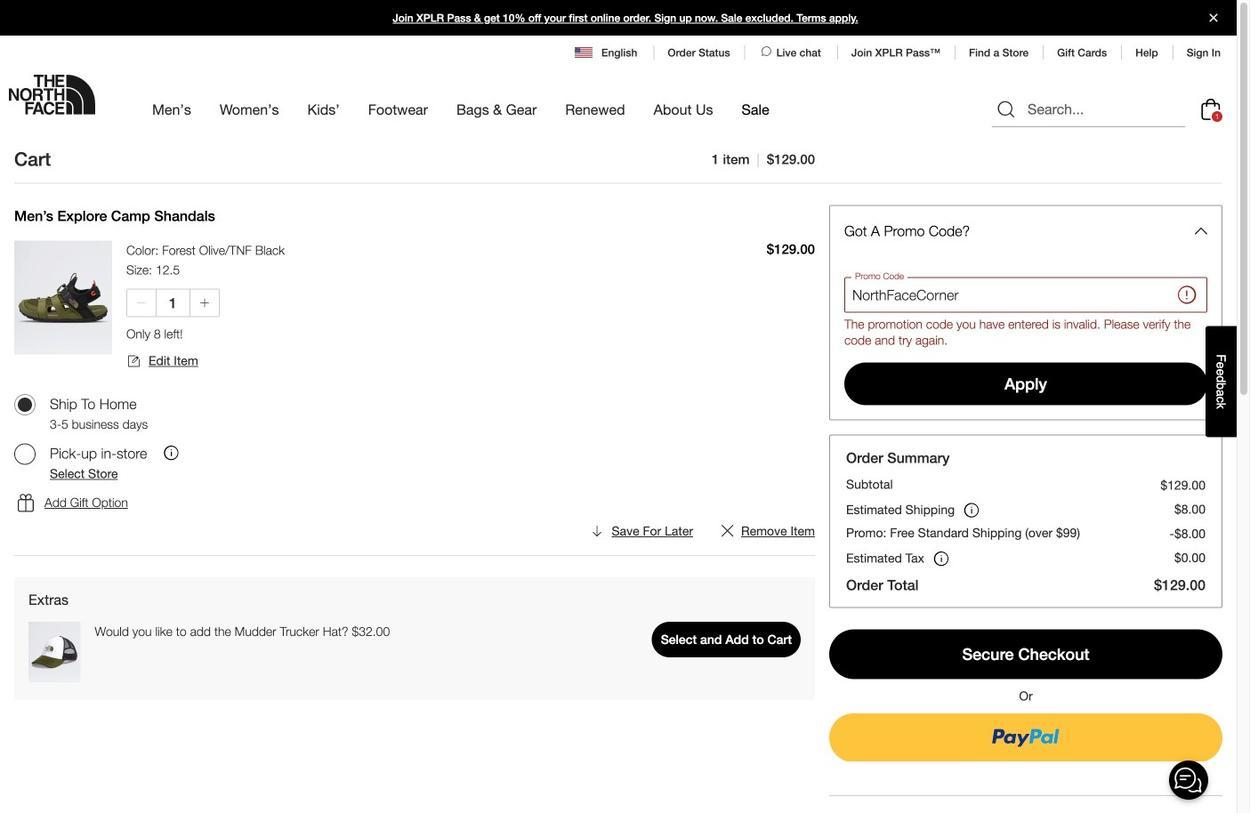 Task type: vqa. For each thing, say whether or not it's contained in the screenshot.
Mudder Trucker Hat image
yes



Task type: locate. For each thing, give the bounding box(es) containing it.
None number field
[[157, 290, 189, 316]]

alert
[[844, 316, 1207, 349]]

None text field
[[844, 277, 1207, 313]]

increase image
[[199, 297, 210, 309]]

remove item image
[[722, 525, 734, 537]]

edit item image
[[126, 354, 141, 369]]

mudder trucker hat image
[[28, 622, 81, 683]]

men's explore camp shandals image
[[14, 241, 112, 355]]



Task type: describe. For each thing, give the bounding box(es) containing it.
estimated shipping tooltip image
[[962, 501, 982, 521]]

this item can be picked up from the selected store depending on the item availability at the store. image
[[161, 443, 181, 463]]

save for later image
[[589, 524, 605, 539]]

Search search field
[[992, 92, 1185, 127]]

close image
[[1202, 14, 1225, 22]]

search all image
[[996, 99, 1017, 120]]

the north face home page image
[[9, 75, 95, 115]]

estimated tax tooltip image
[[931, 549, 951, 569]]



